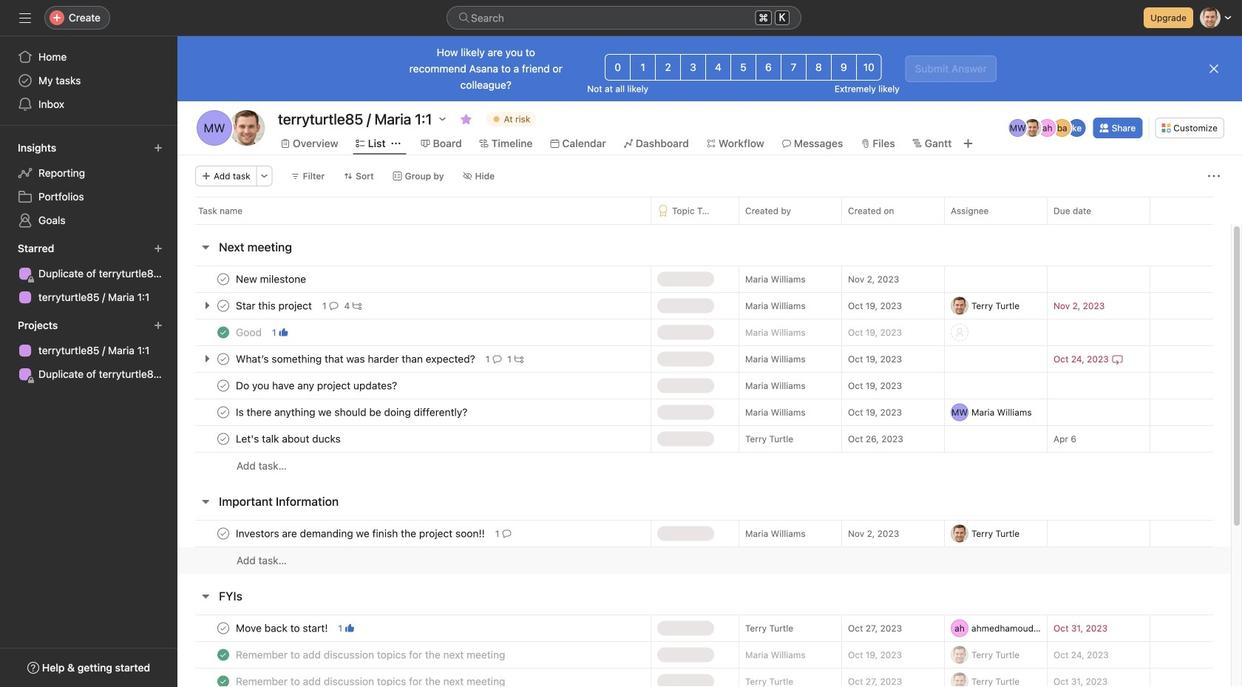 Task type: locate. For each thing, give the bounding box(es) containing it.
4 subtasks image
[[353, 301, 362, 310]]

completed image inside remember to add discussion topics for the next meeting cell
[[214, 673, 232, 687]]

1 completed checkbox from the top
[[214, 324, 232, 341]]

mark complete image inside investors are demanding we finish the project soon!! cell
[[214, 525, 232, 542]]

1 task name text field from the top
[[233, 325, 266, 340]]

mark complete checkbox inside new milestone cell
[[214, 270, 232, 288]]

completed checkbox right new project or portfolio icon
[[214, 324, 232, 341]]

mark complete image inside do you have any project updates? cell
[[214, 377, 232, 395]]

projects element
[[0, 312, 178, 389]]

mark complete checkbox for let's talk about ducks cell
[[214, 430, 232, 448]]

Mark complete checkbox
[[214, 350, 232, 368], [214, 403, 232, 421], [214, 430, 232, 448], [214, 619, 232, 637]]

task name text field for investors are demanding we finish the project soon!! cell
[[233, 526, 489, 541]]

0 vertical spatial 1 comment image
[[493, 355, 502, 364]]

task name text field inside new milestone cell
[[233, 272, 311, 287]]

1 mark complete image from the top
[[214, 270, 232, 288]]

option group
[[605, 54, 882, 81]]

mark complete checkbox inside let's talk about ducks cell
[[214, 430, 232, 448]]

mark complete image for mark complete option within do you have any project updates? cell
[[214, 377, 232, 395]]

completed image
[[214, 324, 232, 341], [214, 673, 232, 687]]

1 like. you liked this task image for mark complete checkbox in the "move back to start!" cell
[[345, 624, 354, 633]]

6 task name text field from the top
[[233, 621, 332, 636]]

None radio
[[605, 54, 631, 81], [630, 54, 656, 81], [655, 54, 681, 81], [680, 54, 706, 81], [756, 54, 782, 81], [781, 54, 807, 81], [605, 54, 631, 81], [630, 54, 656, 81], [655, 54, 681, 81], [680, 54, 706, 81], [756, 54, 782, 81], [781, 54, 807, 81]]

4 mark complete checkbox from the top
[[214, 525, 232, 542]]

completed image for first task name text field from the bottom of the page
[[214, 673, 232, 687]]

3 mark complete image from the top
[[214, 377, 232, 395]]

mark complete checkbox inside what's something that was harder than expected? cell
[[214, 350, 232, 368]]

Completed checkbox
[[214, 646, 232, 664]]

header important information tree grid
[[178, 520, 1231, 574]]

completed image right new project or portfolio icon
[[214, 324, 232, 341]]

2 mark complete image from the top
[[214, 297, 232, 315]]

mark complete image
[[214, 350, 232, 368], [214, 430, 232, 448]]

1 mark complete image from the top
[[214, 350, 232, 368]]

mark complete image inside let's talk about ducks cell
[[214, 430, 232, 448]]

2 mark complete checkbox from the top
[[214, 297, 232, 315]]

1 completed image from the top
[[214, 324, 232, 341]]

Search tasks, projects, and more text field
[[447, 6, 802, 30]]

1 collapse task list for this group image from the top
[[200, 496, 212, 507]]

more actions image
[[1208, 170, 1220, 182], [260, 172, 269, 180]]

task name text field for let's talk about ducks cell
[[233, 432, 345, 446]]

mark complete image for mark complete option within star this project cell
[[214, 297, 232, 315]]

0 vertical spatial completed image
[[214, 324, 232, 341]]

2 task name text field from the top
[[233, 378, 402, 393]]

1 vertical spatial mark complete image
[[214, 430, 232, 448]]

global element
[[0, 36, 178, 125]]

collapse task list for this group image
[[200, 496, 212, 507], [200, 590, 212, 602]]

1 vertical spatial completed checkbox
[[214, 673, 232, 687]]

1 like. you liked this task image inside "move back to start!" cell
[[345, 624, 354, 633]]

task name text field inside let's talk about ducks cell
[[233, 432, 345, 446]]

task name text field inside investors are demanding we finish the project soon!! cell
[[233, 526, 489, 541]]

task name text field inside good 'cell'
[[233, 325, 266, 340]]

0 vertical spatial completed checkbox
[[214, 324, 232, 341]]

mark complete image for mark complete option within investors are demanding we finish the project soon!! cell
[[214, 525, 232, 542]]

0 vertical spatial mark complete image
[[214, 350, 232, 368]]

add tab image
[[962, 138, 974, 149]]

4 task name text field from the top
[[233, 432, 345, 446]]

4 mark complete image from the top
[[214, 403, 232, 421]]

task name text field inside do you have any project updates? cell
[[233, 378, 402, 393]]

add items to starred image
[[154, 244, 163, 253]]

3 mark complete checkbox from the top
[[214, 430, 232, 448]]

collapse task list for this group image
[[200, 241, 212, 253]]

1 horizontal spatial 1 like. you liked this task image
[[345, 624, 354, 633]]

2 completed image from the top
[[214, 673, 232, 687]]

Task name text field
[[233, 272, 311, 287], [233, 298, 317, 313], [233, 352, 480, 366], [233, 432, 345, 446], [233, 526, 489, 541], [233, 621, 332, 636]]

2 collapse task list for this group image from the top
[[200, 590, 212, 602]]

task name text field inside is there anything we should be doing differently? 'cell'
[[233, 405, 472, 420]]

2 remember to add discussion topics for the next meeting cell from the top
[[178, 668, 651, 687]]

None radio
[[706, 54, 731, 81], [731, 54, 757, 81], [806, 54, 832, 81], [831, 54, 857, 81], [856, 54, 882, 81], [706, 54, 731, 81], [731, 54, 757, 81], [806, 54, 832, 81], [831, 54, 857, 81], [856, 54, 882, 81]]

0 horizontal spatial 1 comment image
[[493, 355, 502, 364]]

task name text field inside what's something that was harder than expected? cell
[[233, 352, 480, 366]]

3 mark complete checkbox from the top
[[214, 377, 232, 395]]

3 task name text field from the top
[[233, 405, 472, 420]]

header fyis tree grid
[[178, 615, 1231, 687]]

1 vertical spatial completed image
[[214, 673, 232, 687]]

mark complete checkbox inside is there anything we should be doing differently? 'cell'
[[214, 403, 232, 421]]

completed image down completed image
[[214, 673, 232, 687]]

1 mark complete checkbox from the top
[[214, 270, 232, 288]]

1 like. you liked this task image for completed checkbox within the good 'cell'
[[279, 328, 288, 337]]

completed checkbox down completed image
[[214, 673, 232, 687]]

2 mark complete image from the top
[[214, 430, 232, 448]]

1 comment image
[[493, 355, 502, 364], [502, 529, 511, 538]]

1 like. you liked this task image
[[279, 328, 288, 337], [345, 624, 354, 633]]

Mark complete checkbox
[[214, 270, 232, 288], [214, 297, 232, 315], [214, 377, 232, 395], [214, 525, 232, 542]]

mark complete image
[[214, 270, 232, 288], [214, 297, 232, 315], [214, 377, 232, 395], [214, 403, 232, 421], [214, 525, 232, 542], [214, 619, 232, 637]]

4 task name text field from the top
[[233, 648, 510, 662]]

2 mark complete checkbox from the top
[[214, 403, 232, 421]]

1 mark complete checkbox from the top
[[214, 350, 232, 368]]

Completed checkbox
[[214, 324, 232, 341], [214, 673, 232, 687]]

5 mark complete image from the top
[[214, 525, 232, 542]]

starred element
[[0, 235, 178, 312]]

mark complete image inside new milestone cell
[[214, 270, 232, 288]]

task name text field inside "move back to start!" cell
[[233, 621, 332, 636]]

1 horizontal spatial 1 comment image
[[502, 529, 511, 538]]

1 vertical spatial collapse task list for this group image
[[200, 590, 212, 602]]

4 mark complete checkbox from the top
[[214, 619, 232, 637]]

completed image inside good 'cell'
[[214, 324, 232, 341]]

mark complete image inside star this project cell
[[214, 297, 232, 315]]

dismiss image
[[1208, 63, 1220, 75]]

1 vertical spatial 1 like. you liked this task image
[[345, 624, 354, 633]]

3 task name text field from the top
[[233, 352, 480, 366]]

1 task name text field from the top
[[233, 272, 311, 287]]

mark complete image for mark complete option inside the new milestone cell
[[214, 270, 232, 288]]

0 horizontal spatial 1 like. you liked this task image
[[279, 328, 288, 337]]

0 vertical spatial 1 like. you liked this task image
[[279, 328, 288, 337]]

0 vertical spatial collapse task list for this group image
[[200, 496, 212, 507]]

mark complete checkbox inside do you have any project updates? cell
[[214, 377, 232, 395]]

mark complete checkbox inside "move back to start!" cell
[[214, 619, 232, 637]]

collapse task list for this group image for header fyis tree grid
[[200, 590, 212, 602]]

Task name text field
[[233, 325, 266, 340], [233, 378, 402, 393], [233, 405, 472, 420], [233, 648, 510, 662], [233, 674, 510, 687]]

completed checkbox for task name text box in the new milestone cell
[[214, 324, 232, 341]]

1 comment image inside what's something that was harder than expected? cell
[[493, 355, 502, 364]]

completed image for task name text field in good 'cell'
[[214, 324, 232, 341]]

remember to add discussion topics for the next meeting cell
[[178, 641, 651, 669], [178, 668, 651, 687]]

completed checkbox inside good 'cell'
[[214, 324, 232, 341]]

None field
[[447, 6, 802, 30]]

2 task name text field from the top
[[233, 298, 317, 313]]

2 completed checkbox from the top
[[214, 673, 232, 687]]

5 task name text field from the top
[[233, 526, 489, 541]]

mark complete checkbox inside investors are demanding we finish the project soon!! cell
[[214, 525, 232, 542]]

row
[[178, 197, 1243, 224], [195, 223, 1214, 225], [178, 266, 1231, 293], [178, 292, 1231, 320], [178, 319, 1231, 346], [178, 345, 1231, 373], [178, 372, 1231, 399], [178, 399, 1231, 426], [178, 425, 1231, 453], [178, 452, 1231, 479], [178, 520, 1231, 547], [178, 547, 1231, 574], [178, 615, 1231, 642], [178, 641, 1231, 669], [178, 668, 1231, 687]]

new milestone cell
[[178, 266, 651, 293]]



Task type: describe. For each thing, give the bounding box(es) containing it.
mark complete checkbox inside star this project cell
[[214, 297, 232, 315]]

task name text field for good 'cell'
[[233, 325, 266, 340]]

expand subtask list for the task star this project image
[[201, 300, 213, 311]]

task name text field inside star this project cell
[[233, 298, 317, 313]]

task name text field for new milestone cell
[[233, 272, 311, 287]]

mark complete image inside is there anything we should be doing differently? 'cell'
[[214, 403, 232, 421]]

mark complete image for mark complete checkbox inside the let's talk about ducks cell
[[214, 430, 232, 448]]

mark complete checkbox for do you have any project updates? cell
[[214, 377, 232, 395]]

is there anything we should be doing differently? cell
[[178, 399, 651, 426]]

1 subtask image
[[515, 355, 523, 364]]

mark complete image for mark complete checkbox within the what's something that was harder than expected? cell
[[214, 350, 232, 368]]

completed checkbox for task name text box inside the "move back to start!" cell
[[214, 673, 232, 687]]

collapse task list for this group image for the header important information tree grid
[[200, 496, 212, 507]]

what's something that was harder than expected? cell
[[178, 345, 651, 373]]

let's talk about ducks cell
[[178, 425, 651, 453]]

header next meeting tree grid
[[178, 266, 1231, 479]]

mark complete checkbox for "move back to start!" cell
[[214, 619, 232, 637]]

do you have any project updates? cell
[[178, 372, 651, 399]]

new insights image
[[154, 143, 163, 152]]

move back to start! cell
[[178, 615, 651, 642]]

mark complete checkbox for investors are demanding we finish the project soon!! cell
[[214, 525, 232, 542]]

completed image
[[214, 646, 232, 664]]

tab actions image
[[392, 139, 401, 148]]

hide sidebar image
[[19, 12, 31, 24]]

5 task name text field from the top
[[233, 674, 510, 687]]

1 vertical spatial 1 comment image
[[502, 529, 511, 538]]

task name text field for "move back to start!" cell
[[233, 621, 332, 636]]

task name text field for do you have any project updates? cell
[[233, 378, 402, 393]]

insights element
[[0, 135, 178, 235]]

task name text field for is there anything we should be doing differently? 'cell'
[[233, 405, 472, 420]]

investors are demanding we finish the project soon!! cell
[[178, 520, 651, 547]]

mark complete checkbox for new milestone cell
[[214, 270, 232, 288]]

1 horizontal spatial more actions image
[[1208, 170, 1220, 182]]

new project or portfolio image
[[154, 321, 163, 330]]

6 mark complete image from the top
[[214, 619, 232, 637]]

expand subtask list for the task what's something that was harder than expected? image
[[201, 353, 213, 365]]

good cell
[[178, 319, 651, 346]]

0 horizontal spatial more actions image
[[260, 172, 269, 180]]

mark complete checkbox for is there anything we should be doing differently? 'cell'
[[214, 403, 232, 421]]

star this project cell
[[178, 292, 651, 320]]

remove from starred image
[[460, 113, 472, 125]]

1 remember to add discussion topics for the next meeting cell from the top
[[178, 641, 651, 669]]

1 comment image
[[329, 301, 338, 310]]



Task type: vqa. For each thing, say whether or not it's contained in the screenshot.
global ELEMENT
yes



